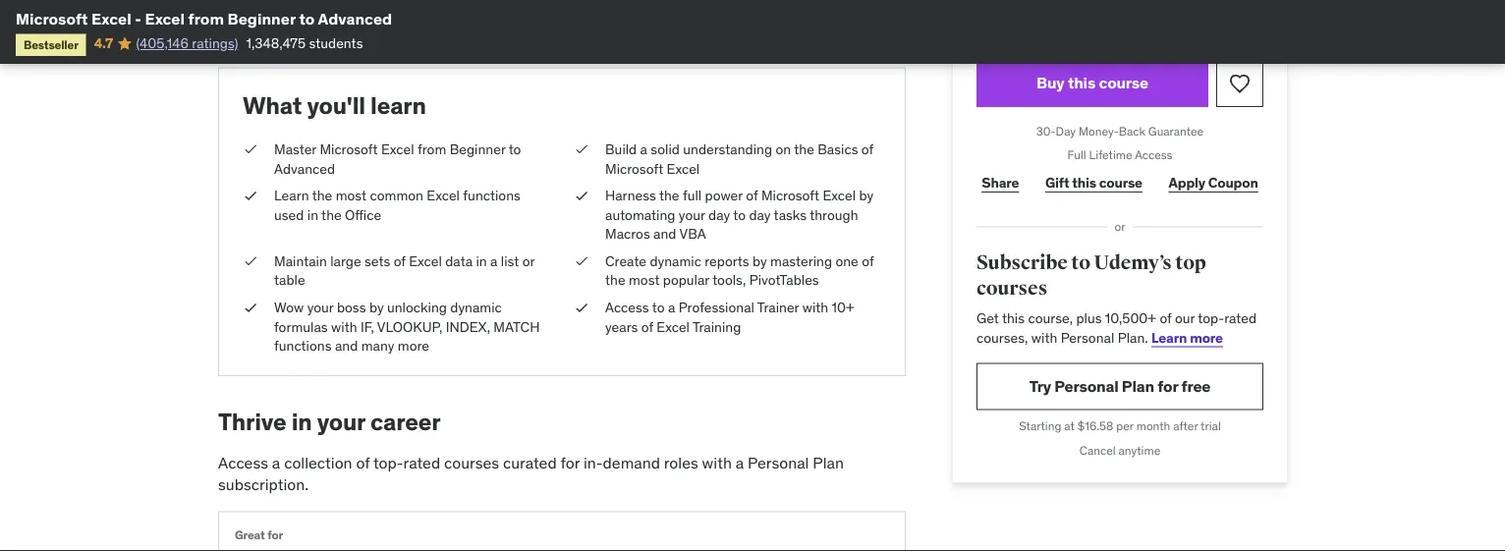 Task type: locate. For each thing, give the bounding box(es) containing it.
1 horizontal spatial learn
[[1152, 329, 1188, 347]]

large
[[330, 252, 361, 270]]

1 vertical spatial courses
[[444, 453, 499, 473]]

tasks
[[774, 206, 807, 224]]

power
[[705, 187, 743, 204]]

personal down plus
[[1061, 329, 1115, 347]]

day
[[709, 206, 731, 224], [749, 206, 771, 224]]

rated right our
[[1225, 310, 1257, 327]]

the down master on the left top of page
[[312, 187, 333, 204]]

this up courses,
[[1003, 310, 1025, 327]]

1 vertical spatial xsmall image
[[574, 186, 590, 205]]

of
[[862, 140, 874, 158], [746, 187, 758, 204], [394, 252, 406, 270], [862, 252, 874, 270], [1160, 310, 1172, 327], [642, 318, 654, 336], [356, 453, 370, 473]]

1 vertical spatial this
[[1073, 174, 1097, 192]]

xsmall image for access
[[574, 298, 590, 317]]

in inside learn the most common excel functions used in the office
[[307, 206, 318, 224]]

for left "in-"
[[561, 453, 580, 473]]

in right data
[[476, 252, 487, 270]]

1 vertical spatial advanced
[[274, 160, 335, 177]]

1 course from the top
[[1099, 73, 1149, 93]]

0 horizontal spatial dynamic
[[451, 299, 502, 316]]

the inside the 'create dynamic reports by mastering one of the most popular tools, pivottables'
[[606, 272, 626, 289]]

learn the most common excel functions used in the office
[[274, 187, 521, 224]]

excel inside maintain large sets of excel data in a list or table
[[409, 252, 442, 270]]

of right one
[[862, 252, 874, 270]]

of inside get this course, plus 10,500+ of our top-rated courses, with personal plan.
[[1160, 310, 1172, 327]]

excel right common
[[427, 187, 460, 204]]

the left full
[[660, 187, 680, 204]]

xsmall image left master on the left top of page
[[243, 140, 259, 159]]

more inside wow your boss by unlocking dynamic formulas with if, vlookup, index, match functions and many more
[[398, 337, 430, 355]]

2 vertical spatial in
[[292, 407, 312, 437]]

microsoft up tasks
[[762, 187, 820, 204]]

this right buy
[[1068, 73, 1096, 93]]

0 vertical spatial and
[[654, 225, 677, 243]]

great
[[235, 528, 265, 543]]

or inside maintain large sets of excel data in a list or table
[[523, 252, 535, 270]]

your inside "harness the full power of microsoft excel by automating your day to day tasks through macros and vba"
[[679, 206, 706, 224]]

a inside access to a professional trainer with 10+ years of excel training
[[668, 299, 676, 316]]

0 vertical spatial xsmall image
[[243, 140, 259, 159]]

free
[[1182, 377, 1211, 397]]

xsmall image for build
[[574, 140, 590, 159]]

0 vertical spatial top-
[[1199, 310, 1225, 327]]

with
[[803, 299, 829, 316], [331, 318, 357, 336], [1032, 329, 1058, 347], [702, 453, 732, 473]]

excel inside master microsoft excel from beginner to advanced
[[381, 140, 414, 158]]

1 horizontal spatial or
[[1115, 219, 1126, 234]]

excel down solid
[[667, 160, 700, 177]]

functions up list
[[463, 187, 521, 204]]

thrive
[[218, 407, 287, 437]]

1 horizontal spatial functions
[[463, 187, 521, 204]]

1 horizontal spatial dynamic
[[650, 252, 702, 270]]

xsmall image
[[243, 140, 259, 159], [574, 186, 590, 205], [243, 252, 259, 271]]

access inside access a collection of top-rated courses curated for in-demand roles with a personal plan subscription.
[[218, 453, 268, 473]]

2 horizontal spatial for
[[1158, 377, 1179, 397]]

0 horizontal spatial access
[[218, 453, 268, 473]]

1,348,475
[[246, 34, 306, 52]]

with right roles
[[702, 453, 732, 473]]

xsmall image for harness
[[574, 186, 590, 205]]

a down popular
[[668, 299, 676, 316]]

or right list
[[523, 252, 535, 270]]

dynamic inside the 'create dynamic reports by mastering one of the most popular tools, pivottables'
[[650, 252, 702, 270]]

solid
[[651, 140, 680, 158]]

1 horizontal spatial top-
[[1199, 310, 1225, 327]]

the left office
[[322, 206, 342, 224]]

1 horizontal spatial beginner
[[450, 140, 506, 158]]

0 vertical spatial rated
[[1225, 310, 1257, 327]]

microsoft down you'll
[[320, 140, 378, 158]]

access up subscription.
[[218, 453, 268, 473]]

0 horizontal spatial most
[[336, 187, 367, 204]]

to inside access to a professional trainer with 10+ years of excel training
[[652, 299, 665, 316]]

0 vertical spatial most
[[336, 187, 367, 204]]

1 vertical spatial for
[[561, 453, 580, 473]]

0 horizontal spatial or
[[523, 252, 535, 270]]

and left 'many'
[[335, 337, 358, 355]]

for right great
[[268, 528, 283, 543]]

a inside maintain large sets of excel data in a list or table
[[491, 252, 498, 270]]

0 vertical spatial course
[[1099, 73, 1149, 93]]

subscription.
[[218, 475, 309, 495]]

with left 10+ at bottom
[[803, 299, 829, 316]]

access
[[1136, 148, 1173, 163], [606, 299, 649, 316], [218, 453, 268, 473]]

courses inside access a collection of top-rated courses curated for in-demand roles with a personal plan subscription.
[[444, 453, 499, 473]]

0 horizontal spatial courses
[[444, 453, 499, 473]]

learn for learn the most common excel functions used in the office
[[274, 187, 309, 204]]

or up the udemy's
[[1115, 219, 1126, 234]]

0 vertical spatial in
[[307, 206, 318, 224]]

data
[[446, 252, 473, 270]]

1 horizontal spatial access
[[606, 299, 649, 316]]

course
[[1099, 73, 1149, 93], [1100, 174, 1143, 192]]

professional
[[679, 299, 755, 316]]

for left free
[[1158, 377, 1179, 397]]

and inside "harness the full power of microsoft excel by automating your day to day tasks through macros and vba"
[[654, 225, 677, 243]]

1 horizontal spatial by
[[753, 252, 767, 270]]

common
[[370, 187, 424, 204]]

microsoft
[[16, 8, 88, 29], [320, 140, 378, 158], [606, 160, 664, 177], [762, 187, 820, 204]]

with down boss
[[331, 318, 357, 336]]

of left our
[[1160, 310, 1172, 327]]

top- down career
[[373, 453, 404, 473]]

master microsoft excel from beginner to advanced
[[274, 140, 521, 177]]

0 vertical spatial learn
[[274, 187, 309, 204]]

full
[[1068, 148, 1087, 163]]

excel inside access to a professional trainer with 10+ years of excel training
[[657, 318, 690, 336]]

0 vertical spatial courses
[[977, 277, 1048, 301]]

by
[[860, 187, 874, 204], [753, 252, 767, 270], [369, 299, 384, 316]]

reports
[[705, 252, 750, 270]]

more down our
[[1191, 329, 1224, 347]]

1 vertical spatial most
[[629, 272, 660, 289]]

xsmall image
[[574, 140, 590, 159], [243, 186, 259, 205], [574, 252, 590, 271], [243, 298, 259, 317], [574, 298, 590, 317]]

a left solid
[[641, 140, 648, 158]]

1 horizontal spatial from
[[418, 140, 447, 158]]

access up "years"
[[606, 299, 649, 316]]

in up 'collection'
[[292, 407, 312, 437]]

0 vertical spatial your
[[679, 206, 706, 224]]

beginner up '1,348,475' at the top left
[[228, 8, 296, 29]]

this right gift
[[1073, 174, 1097, 192]]

1 horizontal spatial for
[[561, 453, 580, 473]]

30-
[[1037, 123, 1056, 138]]

xsmall image left harness
[[574, 186, 590, 205]]

0 vertical spatial functions
[[463, 187, 521, 204]]

of right 'collection'
[[356, 453, 370, 473]]

most down 'create'
[[629, 272, 660, 289]]

functions down 'formulas'
[[274, 337, 332, 355]]

0 horizontal spatial from
[[188, 8, 224, 29]]

by inside wow your boss by unlocking dynamic formulas with if, vlookup, index, match functions and many more
[[369, 299, 384, 316]]

share
[[982, 174, 1020, 192]]

1 vertical spatial and
[[335, 337, 358, 355]]

or
[[1115, 219, 1126, 234], [523, 252, 535, 270]]

dynamic up index,
[[451, 299, 502, 316]]

0 horizontal spatial plan
[[813, 453, 844, 473]]

udemy's
[[1095, 251, 1172, 275]]

demand
[[603, 453, 661, 473]]

0 horizontal spatial learn
[[274, 187, 309, 204]]

1 vertical spatial or
[[523, 252, 535, 270]]

2 vertical spatial xsmall image
[[243, 252, 259, 271]]

in-
[[584, 453, 603, 473]]

personal right roles
[[748, 453, 809, 473]]

in
[[307, 206, 318, 224], [476, 252, 487, 270], [292, 407, 312, 437]]

advanced up students
[[318, 8, 392, 29]]

learn
[[274, 187, 309, 204], [1152, 329, 1188, 347]]

1 horizontal spatial courses
[[977, 277, 1048, 301]]

1 vertical spatial in
[[476, 252, 487, 270]]

of right power
[[746, 187, 758, 204]]

your up 'collection'
[[317, 407, 366, 437]]

0 vertical spatial by
[[860, 187, 874, 204]]

try
[[1030, 377, 1052, 397]]

create dynamic reports by mastering one of the most popular tools, pivottables
[[606, 252, 874, 289]]

your down full
[[679, 206, 706, 224]]

xsmall image for maintain
[[243, 252, 259, 271]]

this inside button
[[1068, 73, 1096, 93]]

xsmall image for wow
[[243, 298, 259, 317]]

0 vertical spatial this
[[1068, 73, 1096, 93]]

1 vertical spatial personal
[[1055, 377, 1119, 397]]

course,
[[1029, 310, 1073, 327]]

microsoft inside build a solid understanding on the basics of microsoft excel
[[606, 160, 664, 177]]

share button
[[977, 164, 1025, 203]]

1 horizontal spatial plan
[[1122, 377, 1155, 397]]

lifetime
[[1090, 148, 1133, 163]]

1 vertical spatial rated
[[404, 453, 441, 473]]

day left tasks
[[749, 206, 771, 224]]

full
[[683, 187, 702, 204]]

course down lifetime
[[1100, 174, 1143, 192]]

automating
[[606, 206, 676, 224]]

this inside get this course, plus 10,500+ of our top-rated courses, with personal plan.
[[1003, 310, 1025, 327]]

learn up used
[[274, 187, 309, 204]]

more
[[1191, 329, 1224, 347], [398, 337, 430, 355]]

1 horizontal spatial most
[[629, 272, 660, 289]]

if,
[[361, 318, 374, 336]]

access to a professional trainer with 10+ years of excel training
[[606, 299, 855, 336]]

basics
[[818, 140, 859, 158]]

day down power
[[709, 206, 731, 224]]

1 vertical spatial dynamic
[[451, 299, 502, 316]]

2 vertical spatial access
[[218, 453, 268, 473]]

0 horizontal spatial top-
[[373, 453, 404, 473]]

access down back
[[1136, 148, 1173, 163]]

excel
[[92, 8, 131, 29], [145, 8, 185, 29], [381, 140, 414, 158], [667, 160, 700, 177], [427, 187, 460, 204], [823, 187, 856, 204], [409, 252, 442, 270], [657, 318, 690, 336]]

day
[[1056, 123, 1076, 138]]

in right used
[[307, 206, 318, 224]]

more down vlookup,
[[398, 337, 430, 355]]

from up ratings)
[[188, 8, 224, 29]]

2 course from the top
[[1100, 174, 1143, 192]]

advanced down master on the left top of page
[[274, 160, 335, 177]]

1 vertical spatial learn
[[1152, 329, 1188, 347]]

tools,
[[713, 272, 746, 289]]

this
[[1068, 73, 1096, 93], [1073, 174, 1097, 192], [1003, 310, 1025, 327]]

with inside get this course, plus 10,500+ of our top-rated courses, with personal plan.
[[1032, 329, 1058, 347]]

of right "years"
[[642, 318, 654, 336]]

to inside master microsoft excel from beginner to advanced
[[509, 140, 521, 158]]

rated inside access a collection of top-rated courses curated for in-demand roles with a personal plan subscription.
[[404, 453, 441, 473]]

1 vertical spatial functions
[[274, 337, 332, 355]]

month
[[1137, 419, 1171, 434]]

xsmall image left "maintain"
[[243, 252, 259, 271]]

0 vertical spatial from
[[188, 8, 224, 29]]

of inside build a solid understanding on the basics of microsoft excel
[[862, 140, 874, 158]]

0 horizontal spatial rated
[[404, 453, 441, 473]]

1 vertical spatial access
[[606, 299, 649, 316]]

and inside wow your boss by unlocking dynamic formulas with if, vlookup, index, match functions and many more
[[335, 337, 358, 355]]

access inside access to a professional trainer with 10+ years of excel training
[[606, 299, 649, 316]]

xsmall image for master
[[243, 140, 259, 159]]

microsoft inside master microsoft excel from beginner to advanced
[[320, 140, 378, 158]]

2 vertical spatial this
[[1003, 310, 1025, 327]]

of right basics
[[862, 140, 874, 158]]

0 horizontal spatial day
[[709, 206, 731, 224]]

xsmall image for create
[[574, 252, 590, 271]]

1 vertical spatial beginner
[[450, 140, 506, 158]]

1 vertical spatial course
[[1100, 174, 1143, 192]]

for
[[1158, 377, 1179, 397], [561, 453, 580, 473], [268, 528, 283, 543]]

what you'll learn
[[243, 91, 426, 120]]

excel down learn
[[381, 140, 414, 158]]

courses left curated
[[444, 453, 499, 473]]

course up back
[[1099, 73, 1149, 93]]

2 vertical spatial by
[[369, 299, 384, 316]]

starting at $16.58 per month after trial cancel anytime
[[1020, 419, 1222, 459]]

beginner up learn the most common excel functions used in the office
[[450, 140, 506, 158]]

0 horizontal spatial for
[[268, 528, 283, 543]]

learn down our
[[1152, 329, 1188, 347]]

the right on
[[795, 140, 815, 158]]

1 horizontal spatial and
[[654, 225, 677, 243]]

1 vertical spatial plan
[[813, 453, 844, 473]]

0 vertical spatial access
[[1136, 148, 1173, 163]]

(405,146
[[136, 34, 189, 52]]

with down course,
[[1032, 329, 1058, 347]]

learn inside learn the most common excel functions used in the office
[[274, 187, 309, 204]]

excel up through in the top of the page
[[823, 187, 856, 204]]

1 day from the left
[[709, 206, 731, 224]]

the down 'create'
[[606, 272, 626, 289]]

1 vertical spatial top-
[[373, 453, 404, 473]]

0 horizontal spatial more
[[398, 337, 430, 355]]

starting
[[1020, 419, 1062, 434]]

0 vertical spatial or
[[1115, 219, 1126, 234]]

plan.
[[1118, 329, 1149, 347]]

a left list
[[491, 252, 498, 270]]

xsmall image for learn
[[243, 186, 259, 205]]

1 horizontal spatial day
[[749, 206, 771, 224]]

1 vertical spatial by
[[753, 252, 767, 270]]

1 vertical spatial your
[[307, 299, 334, 316]]

excel left 'training'
[[657, 318, 690, 336]]

2 vertical spatial personal
[[748, 453, 809, 473]]

advanced
[[318, 8, 392, 29], [274, 160, 335, 177]]

by inside the 'create dynamic reports by mastering one of the most popular tools, pivottables'
[[753, 252, 767, 270]]

0 horizontal spatial by
[[369, 299, 384, 316]]

top-
[[1199, 310, 1225, 327], [373, 453, 404, 473]]

create
[[606, 252, 647, 270]]

access for courses
[[218, 453, 268, 473]]

personal up $16.58
[[1055, 377, 1119, 397]]

1 horizontal spatial rated
[[1225, 310, 1257, 327]]

to
[[299, 8, 315, 29], [509, 140, 521, 158], [734, 206, 746, 224], [1072, 251, 1091, 275], [652, 299, 665, 316]]

the
[[795, 140, 815, 158], [312, 187, 333, 204], [660, 187, 680, 204], [322, 206, 342, 224], [606, 272, 626, 289]]

from down learn
[[418, 140, 447, 158]]

30-day money-back guarantee full lifetime access
[[1037, 123, 1204, 163]]

with inside access to a professional trainer with 10+ years of excel training
[[803, 299, 829, 316]]

courses down the subscribe
[[977, 277, 1048, 301]]

of right sets
[[394, 252, 406, 270]]

this for buy
[[1068, 73, 1096, 93]]

0 vertical spatial personal
[[1061, 329, 1115, 347]]

mastering
[[771, 252, 833, 270]]

2 horizontal spatial access
[[1136, 148, 1173, 163]]

build
[[606, 140, 637, 158]]

excel left data
[[409, 252, 442, 270]]

trainer
[[758, 299, 799, 316]]

0 horizontal spatial and
[[335, 337, 358, 355]]

money-
[[1079, 123, 1119, 138]]

rated down career
[[404, 453, 441, 473]]

0 vertical spatial for
[[1158, 377, 1179, 397]]

and left vba at the left of the page
[[654, 225, 677, 243]]

2 horizontal spatial by
[[860, 187, 874, 204]]

0 horizontal spatial beginner
[[228, 8, 296, 29]]

learn more
[[1152, 329, 1224, 347]]

great for
[[235, 528, 283, 543]]

your up 'formulas'
[[307, 299, 334, 316]]

1 vertical spatial from
[[418, 140, 447, 158]]

of inside the 'create dynamic reports by mastering one of the most popular tools, pivottables'
[[862, 252, 874, 270]]

understanding
[[683, 140, 773, 158]]

top- right our
[[1199, 310, 1225, 327]]

excel inside build a solid understanding on the basics of microsoft excel
[[667, 160, 700, 177]]

microsoft down build
[[606, 160, 664, 177]]

course inside button
[[1099, 73, 1149, 93]]

courses,
[[977, 329, 1029, 347]]

dynamic up popular
[[650, 252, 702, 270]]

rated
[[1225, 310, 1257, 327], [404, 453, 441, 473]]

by inside "harness the full power of microsoft excel by automating your day to day tasks through macros and vba"
[[860, 187, 874, 204]]

per
[[1117, 419, 1134, 434]]

bestseller
[[24, 37, 78, 52]]

0 horizontal spatial functions
[[274, 337, 332, 355]]

most up office
[[336, 187, 367, 204]]

for inside access a collection of top-rated courses curated for in-demand roles with a personal plan subscription.
[[561, 453, 580, 473]]

0 vertical spatial dynamic
[[650, 252, 702, 270]]

add to wishlist image
[[1229, 72, 1252, 95]]



Task type: vqa. For each thing, say whether or not it's contained in the screenshot.
the bottommost us
no



Task type: describe. For each thing, give the bounding box(es) containing it.
apply coupon button
[[1164, 164, 1264, 203]]

excel up the 4.7 at the top
[[92, 8, 131, 29]]

gift this course
[[1046, 174, 1143, 192]]

curated
[[503, 453, 557, 473]]

maintain
[[274, 252, 327, 270]]

excel inside "harness the full power of microsoft excel by automating your day to day tasks through macros and vba"
[[823, 187, 856, 204]]

back
[[1119, 123, 1146, 138]]

list
[[501, 252, 519, 270]]

by for wow your boss by unlocking dynamic formulas with if, vlookup, index, match functions and many more
[[369, 299, 384, 316]]

formulas
[[274, 318, 328, 336]]

plan inside access a collection of top-rated courses curated for in-demand roles with a personal plan subscription.
[[813, 453, 844, 473]]

maintain large sets of excel data in a list or table
[[274, 252, 535, 289]]

excel inside learn the most common excel functions used in the office
[[427, 187, 460, 204]]

functions inside wow your boss by unlocking dynamic formulas with if, vlookup, index, match functions and many more
[[274, 337, 332, 355]]

our
[[1176, 310, 1196, 327]]

(405,146 ratings)
[[136, 34, 238, 52]]

most inside learn the most common excel functions used in the office
[[336, 187, 367, 204]]

a up subscription.
[[272, 453, 280, 473]]

2 day from the left
[[749, 206, 771, 224]]

from inside master microsoft excel from beginner to advanced
[[418, 140, 447, 158]]

advanced inside master microsoft excel from beginner to advanced
[[274, 160, 335, 177]]

top- inside access a collection of top-rated courses curated for in-demand roles with a personal plan subscription.
[[373, 453, 404, 473]]

try personal plan for free link
[[977, 363, 1264, 411]]

after
[[1174, 419, 1199, 434]]

students
[[309, 34, 363, 52]]

access a collection of top-rated courses curated for in-demand roles with a personal plan subscription.
[[218, 453, 844, 495]]

10,500+
[[1106, 310, 1157, 327]]

vlookup,
[[377, 318, 443, 336]]

dynamic inside wow your boss by unlocking dynamic formulas with if, vlookup, index, match functions and many more
[[451, 299, 502, 316]]

career
[[371, 407, 441, 437]]

1,348,475 students
[[246, 34, 363, 52]]

0 vertical spatial plan
[[1122, 377, 1155, 397]]

0 vertical spatial advanced
[[318, 8, 392, 29]]

on
[[776, 140, 791, 158]]

with inside access a collection of top-rated courses curated for in-demand roles with a personal plan subscription.
[[702, 453, 732, 473]]

what
[[243, 91, 302, 120]]

one
[[836, 252, 859, 270]]

table
[[274, 272, 305, 289]]

match
[[494, 318, 540, 336]]

popular
[[663, 272, 710, 289]]

learn more link
[[1152, 329, 1224, 347]]

the inside build a solid understanding on the basics of microsoft excel
[[795, 140, 815, 158]]

of inside access to a professional trainer with 10+ years of excel training
[[642, 318, 654, 336]]

master
[[274, 140, 317, 158]]

by for create dynamic reports by mastering one of the most popular tools, pivottables
[[753, 252, 767, 270]]

this for gift
[[1073, 174, 1097, 192]]

course for gift this course
[[1100, 174, 1143, 192]]

guarantee
[[1149, 123, 1204, 138]]

4.7
[[94, 34, 113, 52]]

at
[[1065, 419, 1075, 434]]

a inside build a solid understanding on the basics of microsoft excel
[[641, 140, 648, 158]]

of inside "harness the full power of microsoft excel by automating your day to day tasks through macros and vba"
[[746, 187, 758, 204]]

learn
[[371, 91, 426, 120]]

training
[[693, 318, 742, 336]]

microsoft excel - excel from beginner to advanced
[[16, 8, 392, 29]]

buy this course
[[1037, 73, 1149, 93]]

course for buy this course
[[1099, 73, 1149, 93]]

functions inside learn the most common excel functions used in the office
[[463, 187, 521, 204]]

learn for learn more
[[1152, 329, 1188, 347]]

wow
[[274, 299, 304, 316]]

to inside "harness the full power of microsoft excel by automating your day to day tasks through macros and vba"
[[734, 206, 746, 224]]

thrive in your career
[[218, 407, 441, 437]]

excel up '(405,146'
[[145, 8, 185, 29]]

access for 10+
[[606, 299, 649, 316]]

pivottables
[[750, 272, 819, 289]]

boss
[[337, 299, 366, 316]]

used
[[274, 206, 304, 224]]

10+
[[832, 299, 855, 316]]

subscribe to udemy's top courses
[[977, 251, 1207, 301]]

macros
[[606, 225, 650, 243]]

office
[[345, 206, 382, 224]]

of inside maintain large sets of excel data in a list or table
[[394, 252, 406, 270]]

sets
[[365, 252, 391, 270]]

try personal plan for free
[[1030, 377, 1211, 397]]

microsoft up bestseller
[[16, 8, 88, 29]]

most inside the 'create dynamic reports by mastering one of the most popular tools, pivottables'
[[629, 272, 660, 289]]

2 vertical spatial your
[[317, 407, 366, 437]]

of inside access a collection of top-rated courses curated for in-demand roles with a personal plan subscription.
[[356, 453, 370, 473]]

to inside subscribe to udemy's top courses
[[1072, 251, 1091, 275]]

in inside thrive in your career element
[[292, 407, 312, 437]]

in inside maintain large sets of excel data in a list or table
[[476, 252, 487, 270]]

with inside wow your boss by unlocking dynamic formulas with if, vlookup, index, match functions and many more
[[331, 318, 357, 336]]

coupon
[[1209, 174, 1259, 192]]

ratings)
[[192, 34, 238, 52]]

thrive in your career element
[[218, 407, 906, 551]]

buy this course button
[[977, 60, 1209, 107]]

-
[[135, 8, 141, 29]]

personal inside access a collection of top-rated courses curated for in-demand roles with a personal plan subscription.
[[748, 453, 809, 473]]

get this course, plus 10,500+ of our top-rated courses, with personal plan.
[[977, 310, 1257, 347]]

rated inside get this course, plus 10,500+ of our top-rated courses, with personal plan.
[[1225, 310, 1257, 327]]

personal inside get this course, plus 10,500+ of our top-rated courses, with personal plan.
[[1061, 329, 1115, 347]]

$16.58
[[1078, 419, 1114, 434]]

get
[[977, 310, 1000, 327]]

1 horizontal spatial more
[[1191, 329, 1224, 347]]

the inside "harness the full power of microsoft excel by automating your day to day tasks through macros and vba"
[[660, 187, 680, 204]]

0 vertical spatial beginner
[[228, 8, 296, 29]]

trial
[[1201, 419, 1222, 434]]

through
[[810, 206, 859, 224]]

microsoft inside "harness the full power of microsoft excel by automating your day to day tasks through macros and vba"
[[762, 187, 820, 204]]

beginner inside master microsoft excel from beginner to advanced
[[450, 140, 506, 158]]

this for get
[[1003, 310, 1025, 327]]

access inside 30-day money-back guarantee full lifetime access
[[1136, 148, 1173, 163]]

2 vertical spatial for
[[268, 528, 283, 543]]

harness
[[606, 187, 656, 204]]

gift this course link
[[1041, 164, 1148, 203]]

build a solid understanding on the basics of microsoft excel
[[606, 140, 874, 177]]

a right roles
[[736, 453, 744, 473]]

harness the full power of microsoft excel by automating your day to day tasks through macros and vba
[[606, 187, 874, 243]]

unlocking
[[387, 299, 447, 316]]

vba
[[680, 225, 706, 243]]

top- inside get this course, plus 10,500+ of our top-rated courses, with personal plan.
[[1199, 310, 1225, 327]]

courses inside subscribe to udemy's top courses
[[977, 277, 1048, 301]]

gift
[[1046, 174, 1070, 192]]

collection
[[284, 453, 353, 473]]

your inside wow your boss by unlocking dynamic formulas with if, vlookup, index, match functions and many more
[[307, 299, 334, 316]]

years
[[606, 318, 638, 336]]



